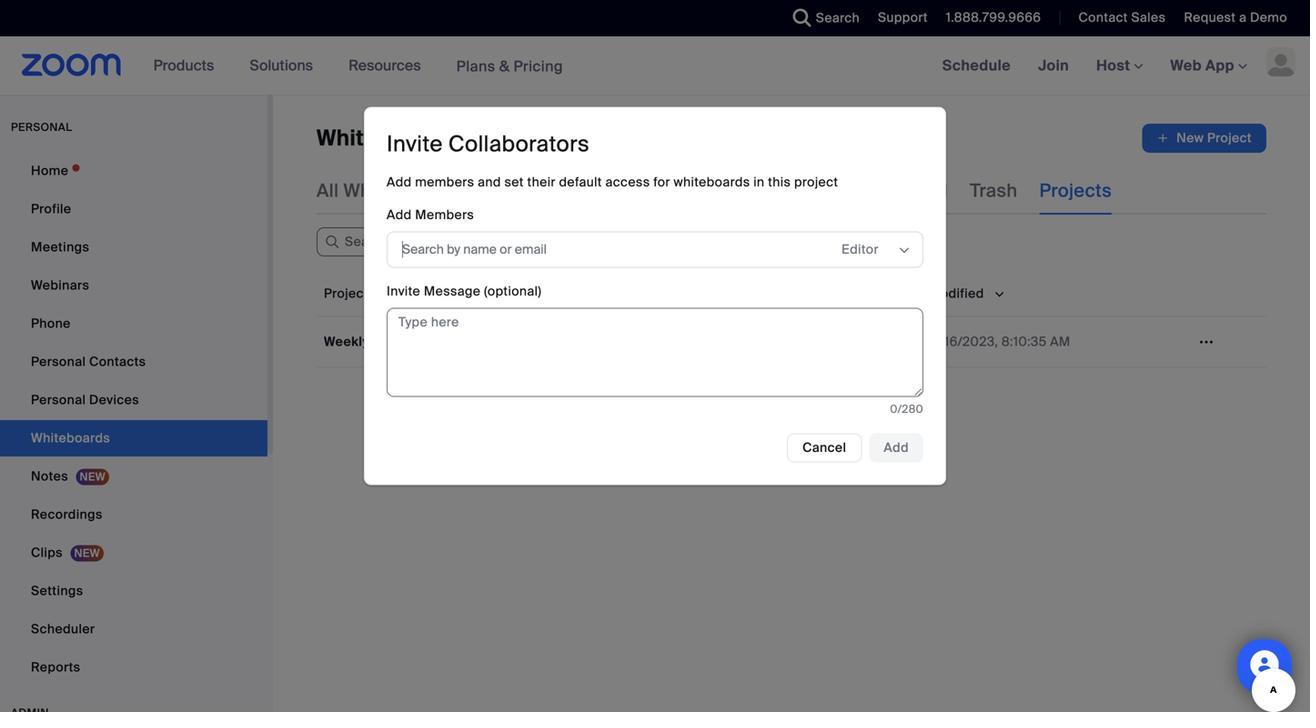Task type: locate. For each thing, give the bounding box(es) containing it.
invite
[[387, 130, 443, 158], [387, 283, 420, 300]]

personal devices
[[31, 392, 139, 408]]

profile
[[31, 201, 71, 217]]

1 personal from the top
[[31, 353, 86, 370]]

me
[[833, 179, 861, 202]]

2 vertical spatial add
[[884, 439, 909, 456]]

invite left message
[[387, 283, 420, 300]]

contacts
[[89, 353, 146, 370]]

plans
[[456, 57, 495, 76]]

invite collaborators dialog
[[364, 107, 946, 485]]

for
[[653, 174, 670, 191]]

all whiteboards
[[317, 179, 455, 202]]

add button
[[869, 433, 923, 463]]

1 invite from the top
[[387, 130, 443, 158]]

personal
[[31, 353, 86, 370], [31, 392, 86, 408]]

personal down personal contacts
[[31, 392, 86, 408]]

&
[[499, 57, 510, 76]]

add for add members and set their default access for whiteboards in this project
[[387, 206, 412, 223]]

1.888.799.9666
[[946, 9, 1041, 26]]

invite collaborators
[[387, 130, 589, 158]]

plans & pricing link
[[456, 57, 563, 76], [456, 57, 563, 76]]

1.888.799.9666 button up schedule
[[932, 0, 1046, 36]]

starred
[[882, 179, 948, 202]]

1 horizontal spatial project
[[1207, 130, 1252, 146]]

am
[[1050, 333, 1071, 350]]

0 vertical spatial invite
[[387, 130, 443, 158]]

personal menu menu
[[0, 153, 267, 688]]

1.888.799.9666 button
[[932, 0, 1046, 36], [946, 9, 1041, 26]]

invite up members
[[387, 130, 443, 158]]

request
[[1184, 9, 1236, 26]]

with
[[792, 179, 828, 202]]

0 vertical spatial project
[[1207, 130, 1252, 146]]

1 vertical spatial project
[[324, 285, 368, 302]]

in
[[753, 174, 765, 191]]

weekly
[[324, 333, 370, 350]]

new project button
[[1142, 124, 1266, 153]]

0/280
[[890, 402, 923, 416]]

8:10:35
[[1002, 333, 1047, 350]]

weekly duties
[[324, 333, 414, 350]]

add up add members at the left
[[387, 174, 412, 191]]

contact sales link up meetings navigation
[[1078, 9, 1166, 26]]

add
[[387, 174, 412, 191], [387, 206, 412, 223], [884, 439, 909, 456]]

whiteboards inside application
[[317, 124, 452, 152]]

project right new
[[1207, 130, 1252, 146]]

join
[[1038, 56, 1069, 75]]

0 vertical spatial personal
[[31, 353, 86, 370]]

1 vertical spatial add
[[387, 206, 412, 223]]

editor button
[[842, 236, 896, 263]]

contact sales link
[[1065, 0, 1170, 36], [1078, 9, 1166, 26]]

reports
[[31, 659, 80, 676]]

add image
[[1157, 129, 1169, 147]]

0 vertical spatial add
[[387, 174, 412, 191]]

collaborators
[[448, 130, 589, 158]]

support link
[[864, 0, 932, 36], [878, 9, 928, 26]]

name
[[372, 285, 409, 302]]

add down "0/280"
[[884, 439, 909, 456]]

banner
[[0, 36, 1310, 96]]

phone link
[[0, 306, 267, 342]]

sales
[[1131, 9, 1166, 26]]

shared with me
[[725, 179, 861, 202]]

whiteboards
[[317, 124, 452, 152], [343, 179, 455, 202], [591, 179, 703, 202]]

webinars
[[31, 277, 89, 294]]

personal inside 'link'
[[31, 392, 86, 408]]

add inside button
[[884, 439, 909, 456]]

cell inside application
[[685, 318, 922, 368]]

scheduler
[[31, 621, 95, 638]]

project
[[1207, 130, 1252, 146], [324, 285, 368, 302]]

project left the name
[[324, 285, 368, 302]]

cell
[[685, 318, 922, 368]]

request a demo link
[[1170, 0, 1310, 36], [1184, 9, 1287, 26]]

personal devices link
[[0, 382, 267, 418]]

their
[[527, 174, 556, 191]]

application
[[317, 271, 1266, 368]]

2 personal from the top
[[31, 392, 86, 408]]

1 vertical spatial invite
[[387, 283, 420, 300]]

(optional)
[[484, 283, 542, 300]]

trash
[[970, 179, 1018, 202]]

my
[[561, 179, 587, 202]]

1 vertical spatial personal
[[31, 392, 86, 408]]

add for invite collaborators
[[387, 174, 412, 191]]

support
[[878, 9, 928, 26]]

request a demo
[[1184, 9, 1287, 26]]

add down all whiteboards
[[387, 206, 412, 223]]

project name
[[324, 285, 409, 302]]

reports link
[[0, 650, 267, 686]]

personal down phone
[[31, 353, 86, 370]]

2 invite from the top
[[387, 283, 420, 300]]



Task type: vqa. For each thing, say whether or not it's contained in the screenshot.
Add members and set their default access for whiteboards in this project
yes



Task type: describe. For each thing, give the bounding box(es) containing it.
application containing project name
[[317, 271, 1266, 368]]

notes
[[31, 468, 68, 485]]

schedule
[[942, 56, 1011, 75]]

11/16/2023,
[[929, 333, 998, 350]]

home link
[[0, 153, 267, 189]]

personal for personal devices
[[31, 392, 86, 408]]

meetings navigation
[[929, 36, 1310, 96]]

contact sales
[[1078, 9, 1166, 26]]

webinars link
[[0, 267, 267, 304]]

and
[[478, 174, 501, 191]]

11/16/2023, 8:10:35 am
[[929, 333, 1071, 350]]

arrow down image
[[409, 283, 426, 305]]

default
[[559, 174, 602, 191]]

personal contacts
[[31, 353, 146, 370]]

whiteboards
[[674, 174, 750, 191]]

join link
[[1024, 36, 1083, 95]]

tabs of all whiteboard page tab list
[[317, 167, 1112, 215]]

Invite Message (optional) text field
[[387, 308, 923, 397]]

1.888.799.9666 button up schedule link
[[946, 9, 1041, 26]]

message
[[424, 283, 481, 300]]

Search text field
[[317, 227, 535, 257]]

personal
[[11, 120, 72, 134]]

access
[[605, 174, 650, 191]]

home
[[31, 162, 68, 179]]

meetings link
[[0, 229, 267, 266]]

0 horizontal spatial project
[[324, 285, 368, 302]]

whiteboards for my
[[591, 179, 703, 202]]

new
[[1177, 130, 1204, 146]]

cancel
[[803, 439, 846, 456]]

this
[[768, 174, 791, 191]]

duties
[[373, 333, 414, 350]]

contact sales link up join
[[1065, 0, 1170, 36]]

show options image
[[897, 243, 912, 258]]

Search by name or email,Search by name or email text field
[[402, 236, 803, 263]]

invite for invite message (optional)
[[387, 283, 420, 300]]

invite message (optional)
[[387, 283, 542, 300]]

shared
[[725, 179, 788, 202]]

profile link
[[0, 191, 267, 227]]

plans & pricing
[[456, 57, 563, 76]]

set
[[504, 174, 524, 191]]

project inside button
[[1207, 130, 1252, 146]]

settings
[[31, 583, 83, 600]]

scheduler link
[[0, 611, 267, 648]]

notes link
[[0, 459, 267, 495]]

phone
[[31, 315, 71, 332]]

add members and set their default access for whiteboards in this project
[[387, 174, 838, 191]]

recordings link
[[0, 497, 267, 533]]

my whiteboards
[[561, 179, 703, 202]]

devices
[[89, 392, 139, 408]]

new project
[[1177, 130, 1252, 146]]

personal for personal contacts
[[31, 353, 86, 370]]

all
[[317, 179, 339, 202]]

members
[[415, 206, 474, 223]]

cancel button
[[787, 433, 862, 463]]

editor
[[842, 241, 879, 258]]

clips link
[[0, 535, 267, 571]]

edit project image
[[1192, 334, 1221, 350]]

recent
[[477, 179, 539, 202]]

whiteboards for all
[[343, 179, 455, 202]]

recordings
[[31, 506, 103, 523]]

demo
[[1250, 9, 1287, 26]]

banner containing schedule
[[0, 36, 1310, 96]]

a
[[1239, 9, 1247, 26]]

meetings
[[31, 239, 89, 256]]

product information navigation
[[140, 36, 577, 96]]

modified
[[929, 285, 984, 302]]

settings link
[[0, 573, 267, 610]]

personal contacts link
[[0, 344, 267, 380]]

clips
[[31, 544, 63, 561]]

pricing
[[514, 57, 563, 76]]

add members
[[387, 206, 474, 223]]

zoom logo image
[[22, 54, 122, 76]]

members
[[415, 174, 474, 191]]

projects
[[1039, 179, 1112, 202]]

contact
[[1078, 9, 1128, 26]]

project
[[794, 174, 838, 191]]

whiteboards application
[[317, 124, 1266, 153]]

invite for invite collaborators
[[387, 130, 443, 158]]

schedule link
[[929, 36, 1024, 95]]



